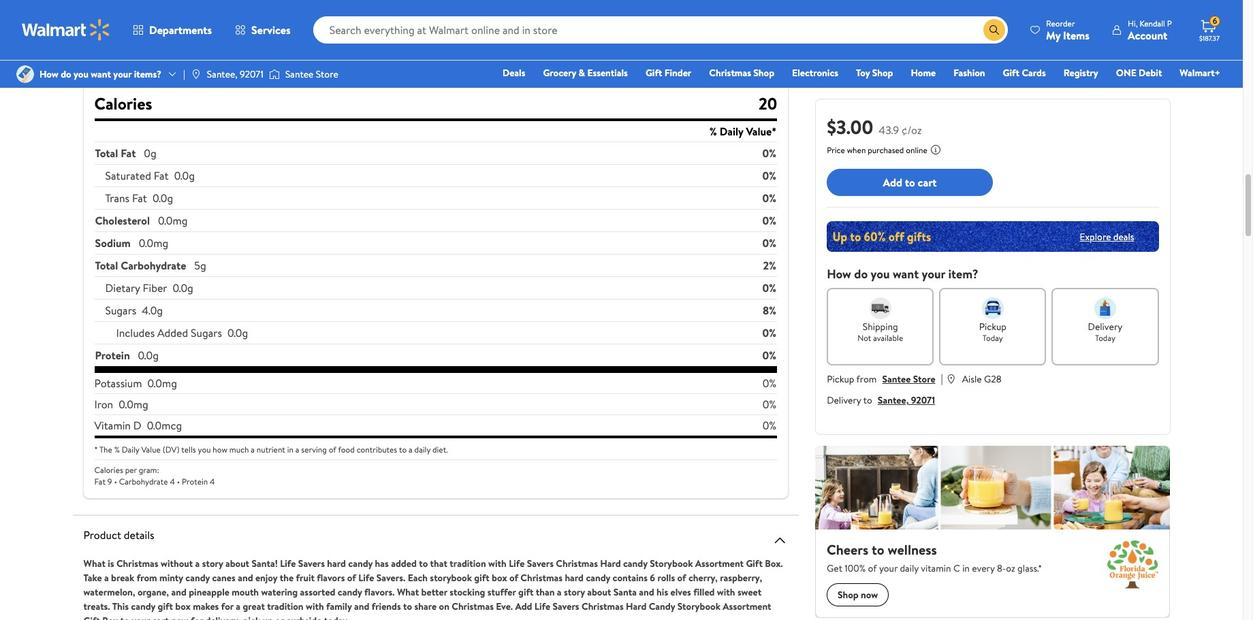 Task type: locate. For each thing, give the bounding box(es) containing it.
0.0g right added
[[228, 326, 248, 341]]

serving
[[153, 74, 187, 89], [301, 444, 327, 456]]

2 4 from the left
[[210, 476, 215, 488]]

santee, down pickup from santee store |
[[878, 394, 909, 407]]

1 vertical spatial %
[[114, 444, 120, 456]]

amount
[[94, 74, 132, 89]]

santee, down container
[[207, 67, 238, 81]]

you right tells
[[198, 444, 211, 456]]

daily
[[720, 124, 744, 139], [122, 444, 139, 456]]

1 horizontal spatial 92071
[[912, 394, 936, 407]]

gift down treats.
[[83, 615, 100, 621]]

0 horizontal spatial 4
[[170, 476, 175, 488]]

1 vertical spatial santee,
[[878, 394, 909, 407]]

a left great
[[236, 600, 241, 614]]

available right not
[[874, 333, 904, 344]]

the
[[125, 3, 137, 14], [280, 572, 294, 585]]

2 vertical spatial for
[[191, 615, 203, 621]]

38
[[94, 27, 106, 42]]

1 vertical spatial for
[[221, 600, 234, 614]]

0 horizontal spatial daily
[[122, 444, 139, 456]]

6 inside 6 $187.37
[[1213, 15, 1218, 27]]

size
[[133, 46, 152, 61]]

for
[[187, 3, 198, 14], [221, 600, 234, 614], [191, 615, 203, 621]]

1 0% from the top
[[763, 146, 777, 161]]

6 $187.37
[[1200, 15, 1220, 43]]

up
[[263, 615, 273, 621]]

christmas shop link
[[703, 65, 781, 80]]

pickup down intent image for pickup
[[980, 320, 1007, 334]]

santee down services
[[285, 67, 314, 81]]

0 vertical spatial pickup
[[980, 320, 1007, 334]]

1 vertical spatial add
[[515, 600, 533, 614]]

gift cards link
[[997, 65, 1053, 80]]

protein up potassium
[[95, 348, 130, 363]]

| left 'aisle'
[[941, 371, 944, 386]]

per
[[135, 74, 151, 89], [125, 465, 137, 476]]

 image left 'santee store'
[[269, 67, 280, 81]]

0 horizontal spatial tradition
[[267, 600, 304, 614]]

delivery down the intent image for delivery at right
[[1089, 320, 1123, 334]]

trans
[[105, 191, 130, 206]]

story
[[202, 557, 223, 571], [564, 586, 585, 600]]

one
[[1117, 66, 1137, 80]]

2 today from the left
[[1096, 333, 1116, 344]]

0% for includes added sugars
[[763, 326, 777, 341]]

tradition up or
[[267, 600, 304, 614]]

2 total from the top
[[95, 258, 118, 273]]

fat left 0g in the left of the page
[[121, 146, 136, 161]]

Walmart Site-Wide search field
[[313, 16, 1009, 44]]

1 horizontal spatial box
[[492, 572, 507, 585]]

each
[[408, 572, 428, 585]]

with down assorted
[[306, 600, 324, 614]]

daily
[[415, 444, 431, 456]]

1 horizontal spatial delivery
[[1089, 320, 1123, 334]]

story right the than
[[564, 586, 585, 600]]

storybook down filled
[[678, 600, 721, 614]]

your for items?
[[113, 67, 132, 81]]

is
[[108, 557, 114, 571]]

0 vertical spatial 6
[[1213, 15, 1218, 27]]

you up intent image for shipping
[[871, 266, 890, 283]]

cart down legal information image
[[918, 175, 937, 190]]

added
[[157, 326, 188, 341]]

cart left the now
[[152, 615, 169, 621]]

1 vertical spatial per
[[125, 465, 137, 476]]

dietary
[[213, 3, 238, 14]]

santee up santee, 92071 button
[[883, 373, 911, 386]]

shop right "toy"
[[873, 66, 894, 80]]

from inside pickup from santee store |
[[857, 373, 877, 386]]

0 horizontal spatial serving
[[153, 74, 187, 89]]

walmart image
[[22, 19, 110, 41]]

0 horizontal spatial •
[[114, 476, 117, 488]]

1 vertical spatial your
[[922, 266, 946, 283]]

43.9
[[879, 123, 899, 138]]

sugars 4.0g
[[105, 303, 163, 318]]

deals
[[503, 66, 526, 80]]

per left gram:
[[125, 465, 137, 476]]

calories inside calories per gram: fat 9 • carbohydrate 4 • protein 4
[[94, 465, 123, 476]]

a right take
[[104, 572, 109, 585]]

life down the than
[[535, 600, 551, 614]]

from up organe,
[[137, 572, 157, 585]]

refer to the product label for full dietary information, which may be available as an alternative product image.
[[94, 3, 479, 14]]

add
[[883, 175, 903, 190], [515, 600, 533, 614]]

1 horizontal spatial tradition
[[450, 557, 486, 571]]

tradition
[[450, 557, 486, 571], [267, 600, 304, 614]]

0 horizontal spatial with
[[306, 600, 324, 614]]

carbohydrate down value
[[119, 476, 168, 488]]

nutrient
[[257, 444, 285, 456]]

0 vertical spatial how
[[40, 67, 58, 81]]

6 0% from the top
[[763, 281, 777, 296]]

the inside what is christmas without a story about santa! life savers hard candy has added to that tradition with life savers christmas hard candy storybook assortment gift box. take a break from minty candy canes and enjoy the fruit flavors of life savers. each storybook gift box of christmas hard candy contains 6 rolls of cherry, raspberry, watermelon, organe, and pineapple mouth watering assorted candy flavors. what better stocking stuffer gift than a story about santa and his elves filled with sweet treats. this candy gift box makes for a great tradition with family and friends to share on christmas eve. add life savers christmas hard candy storybook assortment gift box to your cart now for delivery, pick up or curbside today.
[[280, 572, 294, 585]]

today down the intent image for delivery at right
[[1096, 333, 1116, 344]]

pickup inside pickup from santee store |
[[827, 373, 855, 386]]

0.0g for trans fat 0.0g
[[153, 191, 173, 206]]

shop for christmas shop
[[754, 66, 775, 80]]

0.0g for dietary fiber 0.0g
[[173, 281, 193, 296]]

38  servings per container
[[94, 27, 213, 42]]

your down serving size on the top left of the page
[[113, 67, 132, 81]]

cart inside what is christmas without a story about santa! life savers hard candy has added to that tradition with life savers christmas hard candy storybook assortment gift box. take a break from minty candy canes and enjoy the fruit flavors of life savers. each storybook gift box of christmas hard candy contains 6 rolls of cherry, raspberry, watermelon, organe, and pineapple mouth watering assorted candy flavors. what better stocking stuffer gift than a story about santa and his elves filled with sweet treats. this candy gift box makes for a great tradition with family and friends to share on christmas eve. add life savers christmas hard candy storybook assortment gift box to your cart now for delivery, pick up or curbside today.
[[152, 615, 169, 621]]

electronics link
[[786, 65, 845, 80]]

deals
[[1114, 230, 1135, 244]]

fashion
[[954, 66, 986, 80]]

1 horizontal spatial store
[[914, 373, 936, 386]]

0 vertical spatial story
[[202, 557, 223, 571]]

canes
[[212, 572, 236, 585]]

1 horizontal spatial santee
[[883, 373, 911, 386]]

your left item?
[[922, 266, 946, 283]]

1 horizontal spatial how
[[827, 266, 852, 283]]

gift up the now
[[158, 600, 173, 614]]

legal information image
[[931, 144, 942, 155]]

add inside add to cart button
[[883, 175, 903, 190]]

delivery,
[[205, 615, 241, 621]]

a right the than
[[557, 586, 562, 600]]

shop for toy shop
[[873, 66, 894, 80]]

today inside delivery today
[[1096, 333, 1116, 344]]

box up stuffer at the bottom left
[[492, 572, 507, 585]]

0 horizontal spatial delivery
[[827, 394, 862, 407]]

 image
[[16, 65, 34, 83]]

filled
[[694, 586, 715, 600]]

storybook up rolls
[[650, 557, 693, 571]]

0 horizontal spatial from
[[137, 572, 157, 585]]

a left daily
[[409, 444, 413, 456]]

0 vertical spatial total
[[95, 146, 118, 161]]

1 vertical spatial do
[[855, 266, 868, 283]]

1 horizontal spatial cart
[[918, 175, 937, 190]]

1 vertical spatial pickup
[[827, 373, 855, 386]]

watering
[[261, 586, 298, 600]]

4 0% from the top
[[763, 213, 777, 228]]

what down each at the left of page
[[397, 586, 419, 600]]

want
[[91, 67, 111, 81], [893, 266, 919, 283]]

 image
[[269, 67, 280, 81], [191, 69, 202, 80]]

0 horizontal spatial shop
[[754, 66, 775, 80]]

details
[[124, 528, 154, 543]]

 image for santee store
[[269, 67, 280, 81]]

today down intent image for pickup
[[983, 333, 1004, 344]]

santee store button
[[883, 373, 936, 386]]

of
[[329, 444, 336, 456], [347, 572, 356, 585], [510, 572, 519, 585], [678, 572, 687, 585]]

1 horizontal spatial  image
[[269, 67, 280, 81]]

servings
[[109, 27, 147, 42]]

carbohydrate
[[121, 258, 186, 273], [119, 476, 168, 488]]

1 vertical spatial cart
[[152, 615, 169, 621]]

9 0% from the top
[[763, 376, 777, 391]]

box up the now
[[175, 600, 191, 614]]

product left "image."
[[426, 3, 454, 14]]

what is christmas without a story about santa! life savers hard candy has added to that tradition with life savers christmas hard candy storybook assortment gift box. take a break from minty candy canes and enjoy the fruit flavors of life savers. each storybook gift box of christmas hard candy contains 6 rolls of cherry, raspberry, watermelon, organe, and pineapple mouth watering assorted candy flavors. what better stocking stuffer gift than a story about santa and his elves filled with sweet treats. this candy gift box makes for a great tradition with family and friends to share on christmas eve. add life savers christmas hard candy storybook assortment gift box to your cart now for delivery, pick up or curbside today.
[[83, 557, 783, 621]]

6 left rolls
[[650, 572, 656, 585]]

1 horizontal spatial available
[[874, 333, 904, 344]]

toy shop
[[857, 66, 894, 80]]

2 calories from the top
[[94, 465, 123, 476]]

hard down santa
[[626, 600, 647, 614]]

92071 down 'services' 'popup button'
[[240, 67, 264, 81]]

fat for total
[[121, 146, 136, 161]]

3 0% from the top
[[763, 191, 777, 206]]

4
[[170, 476, 175, 488], [210, 476, 215, 488]]

0%
[[763, 146, 777, 161], [763, 168, 777, 183], [763, 191, 777, 206], [763, 213, 777, 228], [763, 236, 777, 251], [763, 281, 777, 296], [763, 326, 777, 341], [763, 348, 777, 363], [763, 376, 777, 391], [763, 397, 777, 412], [763, 418, 777, 433]]

pickup for pickup today
[[980, 320, 1007, 334]]

0 horizontal spatial %
[[114, 444, 120, 456]]

0.0g right saturated
[[174, 168, 195, 183]]

life right "santa!"
[[280, 557, 296, 571]]

10 0% from the top
[[763, 397, 777, 412]]

candy left the has
[[348, 557, 373, 571]]

1 vertical spatial 6
[[650, 572, 656, 585]]

0 horizontal spatial today
[[983, 333, 1004, 344]]

delivery for to
[[827, 394, 862, 407]]

search icon image
[[989, 25, 1000, 35]]

1 today from the left
[[983, 333, 1004, 344]]

price
[[827, 144, 846, 156]]

one debit
[[1117, 66, 1163, 80]]

1 vertical spatial you
[[871, 266, 890, 283]]

store
[[316, 67, 338, 81], [914, 373, 936, 386]]

0 horizontal spatial sugars
[[105, 303, 136, 318]]

gift left the than
[[519, 586, 534, 600]]

7 0% from the top
[[763, 326, 777, 341]]

0 horizontal spatial cart
[[152, 615, 169, 621]]

0 horizontal spatial add
[[515, 600, 533, 614]]

up to sixty percent off deals. shop now. image
[[827, 221, 1159, 252]]

6 inside what is christmas without a story about santa! life savers hard candy has added to that tradition with life savers christmas hard candy storybook assortment gift box. take a break from minty candy canes and enjoy the fruit flavors of life savers. each storybook gift box of christmas hard candy contains 6 rolls of cherry, raspberry, watermelon, organe, and pineapple mouth watering assorted candy flavors. what better stocking stuffer gift than a story about santa and his elves filled with sweet treats. this candy gift box makes for a great tradition with family and friends to share on christmas eve. add life savers christmas hard candy storybook assortment gift box to your cart now for delivery, pick up or curbside today.
[[650, 572, 656, 585]]

explore
[[1080, 230, 1112, 244]]

11 0% from the top
[[763, 418, 777, 433]]

and left 'his'
[[639, 586, 655, 600]]

information,
[[240, 3, 283, 14]]

2 product from the left
[[426, 3, 454, 14]]

the up servings
[[125, 3, 137, 14]]

services
[[252, 22, 291, 37]]

0 vertical spatial box
[[492, 572, 507, 585]]

0 horizontal spatial story
[[202, 557, 223, 571]]

1 vertical spatial about
[[588, 586, 611, 600]]

story up 'canes'
[[202, 557, 223, 571]]

1 horizontal spatial from
[[857, 373, 877, 386]]

cherry,
[[689, 572, 718, 585]]

delivery down pickup from santee store |
[[827, 394, 862, 407]]

serving right in
[[301, 444, 327, 456]]

sugars
[[105, 303, 136, 318], [191, 326, 222, 341]]

of left food
[[329, 444, 336, 456]]

today inside "pickup today"
[[983, 333, 1004, 344]]

delivery for today
[[1089, 320, 1123, 334]]

add inside what is christmas without a story about santa! life savers hard candy has added to that tradition with life savers christmas hard candy storybook assortment gift box. take a break from minty candy canes and enjoy the fruit flavors of life savers. each storybook gift box of christmas hard candy contains 6 rolls of cherry, raspberry, watermelon, organe, and pineapple mouth watering assorted candy flavors. what better stocking stuffer gift than a story about santa and his elves filled with sweet treats. this candy gift box makes for a great tradition with family and friends to share on christmas eve. add life savers christmas hard candy storybook assortment gift box to your cart now for delivery, pick up or curbside today.
[[515, 600, 533, 614]]

2 • from the left
[[177, 476, 180, 488]]

to right refer
[[116, 3, 124, 14]]

you for how do you want your items?
[[74, 67, 89, 81]]

today for pickup
[[983, 333, 1004, 344]]

1 vertical spatial carbohydrate
[[119, 476, 168, 488]]

christmas
[[710, 66, 752, 80], [116, 557, 158, 571], [556, 557, 598, 571], [521, 572, 563, 585], [452, 600, 494, 614], [582, 600, 624, 614]]

great
[[243, 600, 265, 614]]

candy up family
[[338, 586, 362, 600]]

1 product from the left
[[139, 3, 167, 14]]

8 0% from the top
[[763, 348, 777, 363]]

for up delivery,
[[221, 600, 234, 614]]

candy down organe,
[[131, 600, 156, 614]]

of right flavors
[[347, 572, 356, 585]]

essentials
[[588, 66, 628, 80]]

for down makes on the left
[[191, 615, 203, 621]]

per inside calories per gram: fat 9 • carbohydrate 4 • protein 4
[[125, 465, 137, 476]]

fat for trans
[[132, 191, 147, 206]]

1 horizontal spatial %
[[710, 124, 717, 139]]

today for delivery
[[1096, 333, 1116, 344]]

your down organe,
[[132, 615, 150, 621]]

92071 down santee store button
[[912, 394, 936, 407]]

4 down how
[[210, 476, 215, 488]]

0 vertical spatial add
[[883, 175, 903, 190]]

0 horizontal spatial santee
[[285, 67, 314, 81]]

calories
[[94, 92, 152, 115], [94, 465, 123, 476]]

• right 9
[[114, 476, 117, 488]]

0 vertical spatial %
[[710, 124, 717, 139]]

serving size
[[94, 46, 152, 61]]

1 calories from the top
[[94, 92, 152, 115]]

1 horizontal spatial pickup
[[980, 320, 1007, 334]]

how do you want your item?
[[827, 266, 979, 283]]

2 horizontal spatial gift
[[519, 586, 534, 600]]

full
[[200, 3, 211, 14]]

explore deals
[[1080, 230, 1135, 244]]

1 horizontal spatial 6
[[1213, 15, 1218, 27]]

2 horizontal spatial with
[[717, 586, 736, 600]]

protein inside calories per gram: fat 9 • carbohydrate 4 • protein 4
[[182, 476, 208, 488]]

gift left finder in the right top of the page
[[646, 66, 663, 80]]

shop
[[754, 66, 775, 80], [873, 66, 894, 80]]

1 horizontal spatial want
[[893, 266, 919, 283]]

want left item?
[[893, 266, 919, 283]]

do for how do you want your items?
[[61, 67, 71, 81]]

2 horizontal spatial you
[[871, 266, 890, 283]]

available left as
[[335, 3, 365, 14]]

fat left 9
[[94, 476, 106, 488]]

about left santa
[[588, 586, 611, 600]]

friends
[[372, 600, 401, 614]]

0% for cholesterol
[[763, 213, 777, 228]]

1 vertical spatial how
[[827, 266, 852, 283]]

assortment down sweet
[[723, 600, 772, 614]]

total up saturated
[[95, 146, 118, 161]]

0 vertical spatial your
[[113, 67, 132, 81]]

assortment
[[696, 557, 744, 571], [723, 600, 772, 614]]

what up take
[[83, 557, 106, 571]]

the up "watering"
[[280, 572, 294, 585]]

protein down tells
[[182, 476, 208, 488]]

pick
[[243, 615, 260, 621]]

0 horizontal spatial  image
[[191, 69, 202, 80]]

(dv)
[[163, 444, 180, 456]]

add to cart button
[[827, 169, 993, 196]]

do for how do you want your item?
[[855, 266, 868, 283]]

candy up pineapple
[[186, 572, 210, 585]]

calories down 'amount'
[[94, 92, 152, 115]]

0% for potassium
[[763, 376, 777, 391]]

value*
[[746, 124, 777, 139]]

family
[[326, 600, 352, 614]]

5 0% from the top
[[763, 236, 777, 251]]

2%
[[764, 258, 777, 273]]

• right gram:
[[177, 476, 180, 488]]

per for calories
[[125, 465, 137, 476]]

0.0mg
[[158, 213, 188, 228], [139, 236, 168, 251], [147, 376, 177, 391], [119, 397, 148, 412]]

1 horizontal spatial what
[[397, 586, 419, 600]]

total for total fat
[[95, 146, 118, 161]]

daily left 'value*'
[[720, 124, 744, 139]]

break
[[111, 572, 134, 585]]

savers down the than
[[553, 600, 580, 614]]

santee, 92071 button
[[878, 394, 936, 407]]

candy left contains
[[586, 572, 611, 585]]

0 vertical spatial do
[[61, 67, 71, 81]]

0 vertical spatial tradition
[[450, 557, 486, 571]]

0 horizontal spatial santee,
[[207, 67, 238, 81]]

1 horizontal spatial daily
[[720, 124, 744, 139]]

product details
[[83, 528, 154, 543]]

2 0% from the top
[[763, 168, 777, 183]]

4 right gram:
[[170, 476, 175, 488]]

0 horizontal spatial protein
[[95, 348, 130, 363]]

1 horizontal spatial protein
[[182, 476, 208, 488]]

0g
[[144, 146, 156, 161]]

of up stuffer at the bottom left
[[510, 572, 519, 585]]

take
[[83, 572, 102, 585]]

6 up '$187.37'
[[1213, 15, 1218, 27]]

shipping not available
[[858, 320, 904, 344]]

now
[[171, 615, 188, 621]]

1 vertical spatial story
[[564, 586, 585, 600]]

fat right the trans
[[132, 191, 147, 206]]

0 horizontal spatial want
[[91, 67, 111, 81]]

1 horizontal spatial about
[[588, 586, 611, 600]]

store down the be
[[316, 67, 338, 81]]

2 shop from the left
[[873, 66, 894, 80]]

add right the eve.
[[515, 600, 533, 614]]

potassium
[[94, 376, 142, 391]]

trans fat 0.0g
[[105, 191, 173, 206]]

0 vertical spatial the
[[125, 3, 137, 14]]

intent image for pickup image
[[982, 298, 1004, 320]]

daily left value
[[122, 444, 139, 456]]

services button
[[224, 14, 302, 46]]

your inside what is christmas without a story about santa! life savers hard candy has added to that tradition with life savers christmas hard candy storybook assortment gift box. take a break from minty candy canes and enjoy the fruit flavors of life savers. each storybook gift box of christmas hard candy contains 6 rolls of cherry, raspberry, watermelon, organe, and pineapple mouth watering assorted candy flavors. what better stocking stuffer gift than a story about santa and his elves filled with sweet treats. this candy gift box makes for a great tradition with family and friends to share on christmas eve. add life savers christmas hard candy storybook assortment gift box to your cart now for delivery, pick up or curbside today.
[[132, 615, 150, 621]]

from inside what is christmas without a story about santa! life savers hard candy has added to that tradition with life savers christmas hard candy storybook assortment gift box. take a break from minty candy canes and enjoy the fruit flavors of life savers. each storybook gift box of christmas hard candy contains 6 rolls of cherry, raspberry, watermelon, organe, and pineapple mouth watering assorted candy flavors. what better stocking stuffer gift than a story about santa and his elves filled with sweet treats. this candy gift box makes for a great tradition with family and friends to share on christmas eve. add life savers christmas hard candy storybook assortment gift box to your cart now for delivery, pick up or curbside today.
[[137, 572, 157, 585]]

debit
[[1139, 66, 1163, 80]]

storybook
[[430, 572, 472, 585]]

shipping
[[863, 320, 899, 334]]

add down purchased
[[883, 175, 903, 190]]

0% for protein
[[763, 348, 777, 363]]

0 vertical spatial for
[[187, 3, 198, 14]]

0 vertical spatial cart
[[918, 175, 937, 190]]

1 vertical spatial delivery
[[827, 394, 862, 407]]

0 vertical spatial santee,
[[207, 67, 238, 81]]

electronics
[[793, 66, 839, 80]]

 image for santee, 92071
[[191, 69, 202, 80]]

gift left the cards
[[1003, 66, 1020, 80]]

1 shop from the left
[[754, 66, 775, 80]]

1 horizontal spatial with
[[489, 557, 507, 571]]

total down 'sodium'
[[95, 258, 118, 273]]

1 vertical spatial store
[[914, 373, 936, 386]]

to left share
[[403, 600, 412, 614]]

1 total from the top
[[95, 146, 118, 161]]

eve.
[[496, 600, 513, 614]]

0 vertical spatial want
[[91, 67, 111, 81]]

0 vertical spatial carbohydrate
[[121, 258, 186, 273]]

2 vertical spatial your
[[132, 615, 150, 621]]

reorder
[[1047, 17, 1076, 29]]

1 horizontal spatial |
[[941, 371, 944, 386]]

1 horizontal spatial you
[[198, 444, 211, 456]]

0 vertical spatial about
[[225, 557, 249, 571]]



Task type: vqa. For each thing, say whether or not it's contained in the screenshot.


Task type: describe. For each thing, give the bounding box(es) containing it.
dietary
[[105, 281, 140, 296]]

delivery today
[[1089, 320, 1123, 344]]

may
[[308, 3, 322, 14]]

1 vertical spatial serving
[[301, 444, 327, 456]]

0 horizontal spatial hard
[[327, 557, 346, 571]]

you for how do you want your item?
[[871, 266, 890, 283]]

add to cart
[[883, 175, 937, 190]]

watermelon,
[[83, 586, 135, 600]]

1 vertical spatial hard
[[626, 600, 647, 614]]

carbohydrate inside calories per gram: fat 9 • carbohydrate 4 • protein 4
[[119, 476, 168, 488]]

1 vertical spatial what
[[397, 586, 419, 600]]

hi, kendall p account
[[1128, 17, 1173, 43]]

0.0g down includes
[[138, 348, 159, 363]]

0% for dietary fiber
[[763, 281, 777, 296]]

departments
[[149, 22, 212, 37]]

a right without
[[195, 557, 200, 571]]

0 horizontal spatial what
[[83, 557, 106, 571]]

% daily value*
[[710, 124, 777, 139]]

$3.00 43.9 ¢/oz
[[827, 114, 922, 140]]

stocking
[[450, 586, 485, 600]]

1 vertical spatial gift
[[519, 586, 534, 600]]

account
[[1128, 28, 1168, 43]]

1 vertical spatial with
[[717, 586, 736, 600]]

cart inside button
[[918, 175, 937, 190]]

share
[[415, 600, 437, 614]]

tells
[[181, 444, 196, 456]]

santee inside pickup from santee store |
[[883, 373, 911, 386]]

0% for total fat
[[763, 146, 777, 161]]

want for item?
[[893, 266, 919, 283]]

0% for vitamin d
[[763, 418, 777, 433]]

my
[[1047, 28, 1061, 43]]

0 vertical spatial with
[[489, 557, 507, 571]]

to left daily
[[399, 444, 407, 456]]

enjoy
[[255, 572, 278, 585]]

0 vertical spatial storybook
[[650, 557, 693, 571]]

intent image for shipping image
[[870, 298, 892, 320]]

0 vertical spatial assortment
[[696, 557, 744, 571]]

container
[[168, 27, 213, 42]]

gift finder
[[646, 66, 692, 80]]

without
[[161, 557, 193, 571]]

0.0g for saturated fat 0.0g
[[174, 168, 195, 183]]

1 vertical spatial tradition
[[267, 600, 304, 614]]

p
[[1168, 17, 1173, 29]]

items?
[[134, 67, 162, 81]]

curbside
[[286, 615, 322, 621]]

8%
[[763, 303, 777, 318]]

2
[[772, 46, 778, 61]]

refer
[[94, 3, 114, 14]]

1 vertical spatial box
[[175, 600, 191, 614]]

0 vertical spatial daily
[[720, 124, 744, 139]]

walmart+
[[1180, 66, 1221, 80]]

0 horizontal spatial hard
[[601, 557, 621, 571]]

0% for trans fat
[[763, 191, 777, 206]]

to inside button
[[905, 175, 916, 190]]

¢/oz
[[902, 123, 922, 138]]

toy shop link
[[850, 65, 900, 80]]

one debit link
[[1111, 65, 1169, 80]]

fruit
[[296, 572, 315, 585]]

reorder my items
[[1047, 17, 1090, 43]]

0.0mg up total carbohydrate in the left top of the page
[[139, 236, 168, 251]]

1 horizontal spatial santee,
[[878, 394, 909, 407]]

the
[[99, 444, 112, 456]]

to down pickup from santee store |
[[864, 394, 873, 407]]

added
[[391, 557, 417, 571]]

aisle g28
[[963, 373, 1002, 386]]

stuffer
[[488, 586, 516, 600]]

1 horizontal spatial sugars
[[191, 326, 222, 341]]

0 vertical spatial santee
[[285, 67, 314, 81]]

diet.
[[433, 444, 448, 456]]

items
[[1064, 28, 1090, 43]]

price when purchased online
[[827, 144, 928, 156]]

savers up the than
[[527, 557, 554, 571]]

elves
[[671, 586, 692, 600]]

0.0mg down trans fat 0.0g
[[158, 213, 188, 228]]

how
[[213, 444, 228, 456]]

calories for calories per gram: fat 9 • carbohydrate 4 • protein 4
[[94, 465, 123, 476]]

1 4 from the left
[[170, 476, 175, 488]]

a right in
[[296, 444, 299, 456]]

santa
[[614, 586, 637, 600]]

fat for saturated
[[154, 168, 169, 183]]

$3.00
[[827, 114, 874, 140]]

1 vertical spatial daily
[[122, 444, 139, 456]]

and right family
[[354, 600, 370, 614]]

0% for iron
[[763, 397, 777, 412]]

pickup today
[[980, 320, 1007, 344]]

toy
[[857, 66, 870, 80]]

product details image
[[772, 533, 789, 549]]

life up 'flavors.'
[[359, 572, 374, 585]]

2 vertical spatial with
[[306, 600, 324, 614]]

Search search field
[[313, 16, 1009, 44]]

0.0mg down potassium 0.0mg
[[119, 397, 148, 412]]

and up mouth
[[238, 572, 253, 585]]

vitamin d 0.0mcg
[[94, 418, 182, 433]]

gift inside "link"
[[646, 66, 663, 80]]

pickup for pickup from santee store |
[[827, 373, 855, 386]]

0 vertical spatial 92071
[[240, 67, 264, 81]]

gift cards
[[1003, 66, 1046, 80]]

store inside pickup from santee store |
[[914, 373, 936, 386]]

label
[[169, 3, 186, 14]]

0 horizontal spatial the
[[125, 3, 137, 14]]

than
[[536, 586, 555, 600]]

an
[[376, 3, 384, 14]]

candy up contains
[[623, 557, 648, 571]]

not
[[858, 333, 872, 344]]

fat inside calories per gram: fat 9 • carbohydrate 4 • protein 4
[[94, 476, 106, 488]]

flavors
[[317, 572, 345, 585]]

in
[[287, 444, 294, 456]]

saturated fat 0.0g
[[105, 168, 195, 183]]

of up elves
[[678, 572, 687, 585]]

sodium
[[95, 236, 131, 251]]

per for amount
[[135, 74, 151, 89]]

gift up raspberry, at bottom
[[746, 557, 763, 571]]

20
[[759, 92, 778, 115]]

to left that
[[419, 557, 428, 571]]

this
[[112, 600, 129, 614]]

as
[[367, 3, 374, 14]]

how for how do you want your item?
[[827, 266, 852, 283]]

or
[[275, 615, 284, 621]]

intent image for delivery image
[[1095, 298, 1117, 320]]

alternative
[[386, 3, 424, 14]]

want for items?
[[91, 67, 111, 81]]

home
[[911, 66, 936, 80]]

0 horizontal spatial gift
[[158, 600, 173, 614]]

makes
[[193, 600, 219, 614]]

total fat
[[95, 146, 136, 161]]

product
[[83, 528, 121, 543]]

box.
[[765, 557, 783, 571]]

1 vertical spatial 92071
[[912, 394, 936, 407]]

item?
[[949, 266, 979, 283]]

life up stuffer at the bottom left
[[509, 557, 525, 571]]

0 horizontal spatial |
[[183, 67, 185, 81]]

how do you want your items?
[[40, 67, 162, 81]]

how for how do you want your items?
[[40, 67, 58, 81]]

0.0mg up 0.0mcg
[[147, 376, 177, 391]]

rolls
[[658, 572, 675, 585]]

0% for saturated fat
[[763, 168, 777, 183]]

5g
[[194, 258, 206, 273]]

1 horizontal spatial gift
[[474, 572, 490, 585]]

0 vertical spatial available
[[335, 3, 365, 14]]

registry link
[[1058, 65, 1105, 80]]

and down minty
[[171, 586, 187, 600]]

cards
[[1022, 66, 1046, 80]]

0 horizontal spatial store
[[316, 67, 338, 81]]

0 vertical spatial serving
[[153, 74, 187, 89]]

savers up fruit
[[298, 557, 325, 571]]

total for total carbohydrate
[[95, 258, 118, 273]]

1 horizontal spatial hard
[[565, 572, 584, 585]]

grocery & essentials
[[543, 66, 628, 80]]

1 vertical spatial assortment
[[723, 600, 772, 614]]

sweet
[[738, 586, 762, 600]]

delivery to santee, 92071
[[827, 394, 936, 407]]

1 vertical spatial storybook
[[678, 600, 721, 614]]

2 vertical spatial you
[[198, 444, 211, 456]]

grocery
[[543, 66, 577, 80]]

0% for sodium
[[763, 236, 777, 251]]

0 horizontal spatial about
[[225, 557, 249, 571]]

be
[[324, 3, 333, 14]]

a right much
[[251, 444, 255, 456]]

fiber
[[143, 281, 167, 296]]

1 • from the left
[[114, 476, 117, 488]]

calories for calories
[[94, 92, 152, 115]]

santee store
[[285, 67, 338, 81]]

4.0g
[[142, 303, 163, 318]]

which
[[285, 3, 306, 14]]

finder
[[665, 66, 692, 80]]

santee, 92071
[[207, 67, 264, 81]]

hi,
[[1128, 17, 1138, 29]]

available inside shipping not available
[[874, 333, 904, 344]]

pickup from santee store |
[[827, 371, 944, 386]]

minty
[[159, 572, 183, 585]]

your for item?
[[922, 266, 946, 283]]

departments button
[[121, 14, 224, 46]]

to down this
[[120, 615, 129, 621]]



